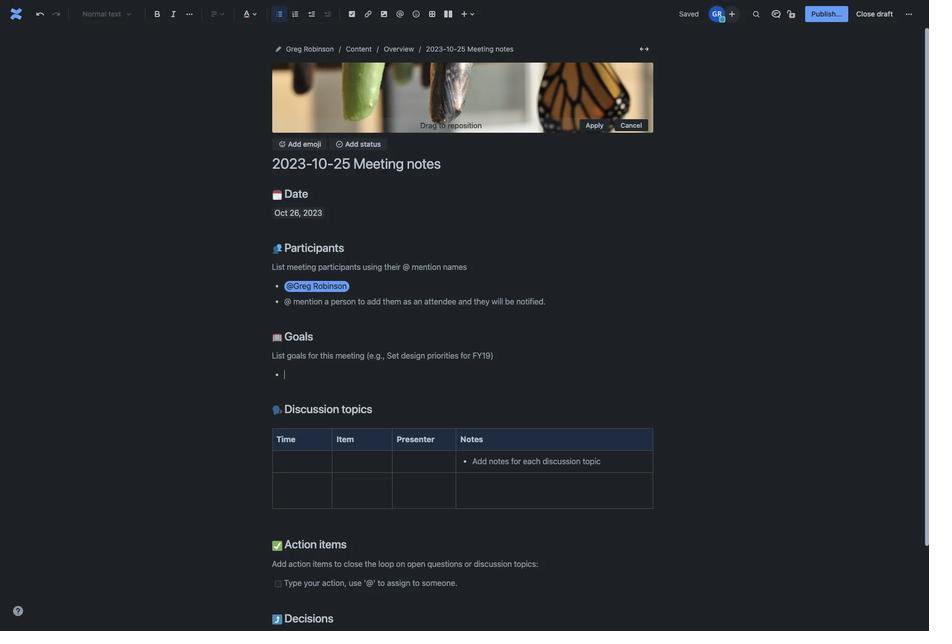 Task type: locate. For each thing, give the bounding box(es) containing it.
:busts_in_silhouette: image
[[272, 244, 282, 254], [272, 244, 282, 254]]

saved
[[679, 10, 699, 18]]

@greg robinson
[[286, 282, 347, 291]]

:goal: image
[[272, 333, 282, 343], [272, 333, 282, 343]]

add status button
[[329, 139, 387, 151]]

1 add from the left
[[288, 140, 301, 149]]

2023
[[303, 209, 322, 218]]

move this page image
[[274, 45, 282, 53]]

add status
[[345, 140, 381, 149]]

add inside dropdown button
[[345, 140, 358, 149]]

add emoji image
[[278, 141, 286, 149]]

items
[[319, 538, 347, 552]]

make page full-width image
[[638, 43, 650, 55]]

robinson for @greg robinson
[[313, 282, 347, 291]]

0 vertical spatial robinson
[[304, 45, 334, 53]]

:white_check_mark: image
[[272, 541, 282, 551]]

greg robinson link
[[286, 43, 334, 55]]

bullet list ⌘⇧8 image
[[273, 8, 285, 20]]

robinson inside greg robinson link
[[304, 45, 334, 53]]

add left status on the left of the page
[[345, 140, 358, 149]]

oct 26, 2023
[[274, 209, 322, 218]]

notes
[[495, 45, 514, 53]]

:speaking_head: image
[[272, 406, 282, 416]]

table image
[[426, 8, 438, 20]]

2 add from the left
[[345, 140, 358, 149]]

26,
[[290, 209, 301, 218]]

add inside "dropdown button"
[[288, 140, 301, 149]]

mention image
[[394, 8, 406, 20]]

1 horizontal spatial add
[[345, 140, 358, 149]]

robinson
[[304, 45, 334, 53], [313, 282, 347, 291]]

:calendar_spiral: image
[[272, 190, 282, 200]]

greg robinson image
[[709, 6, 725, 22]]

Give this page a title text field
[[272, 155, 653, 172]]

overview
[[384, 45, 414, 53]]

redo ⌘⇧z image
[[50, 8, 62, 20]]

add right the add emoji icon
[[288, 140, 301, 149]]

discussion topics
[[282, 403, 372, 416]]

comment icon image
[[770, 8, 782, 20]]

@greg
[[286, 282, 311, 291]]

drag to reposition
[[420, 121, 482, 130]]

10-
[[446, 45, 457, 53]]

add
[[288, 140, 301, 149], [345, 140, 358, 149]]

indent tab image
[[321, 8, 333, 20]]

greg robinson
[[286, 45, 334, 53]]

robinson inside main content area, start typing to enter text. text box
[[313, 282, 347, 291]]

greg
[[286, 45, 302, 53]]

1 vertical spatial robinson
[[313, 282, 347, 291]]

2023-10-25 meeting notes link
[[426, 43, 514, 55]]

confluence image
[[8, 6, 24, 22]]

0 horizontal spatial add
[[288, 140, 301, 149]]

notes
[[460, 435, 483, 444]]

confluence image
[[8, 6, 24, 22]]

bold ⌘b image
[[151, 8, 163, 20]]

add for add status
[[345, 140, 358, 149]]

apply
[[586, 121, 604, 129]]

draft
[[877, 10, 893, 18]]

:speaking_head: image
[[272, 406, 282, 416]]

italic ⌘i image
[[167, 8, 179, 20]]

action
[[284, 538, 317, 552]]

time
[[276, 435, 296, 444]]

robinson right greg
[[304, 45, 334, 53]]

content link
[[346, 43, 372, 55]]

content
[[346, 45, 372, 53]]

emoji image
[[410, 8, 422, 20]]

publish... button
[[805, 6, 848, 22]]

:calendar_spiral: image
[[272, 190, 282, 200]]

help image
[[12, 606, 24, 618]]

:arrow_heading_up: image
[[272, 615, 282, 625]]

more formatting image
[[183, 8, 196, 20]]

robinson right @greg
[[313, 282, 347, 291]]

2023-10-25 meeting notes
[[426, 45, 514, 53]]



Task type: vqa. For each thing, say whether or not it's contained in the screenshot.
'tab list' containing Templates
no



Task type: describe. For each thing, give the bounding box(es) containing it.
to
[[439, 121, 446, 130]]

action items
[[282, 538, 347, 552]]

overview link
[[384, 43, 414, 55]]

no restrictions image
[[786, 8, 798, 20]]

invite to edit image
[[726, 8, 738, 20]]

cancel
[[621, 121, 642, 129]]

discussion
[[284, 403, 339, 416]]

oct
[[274, 209, 288, 218]]

decisions
[[282, 612, 333, 626]]

Main content area, start typing to enter text. text field
[[266, 187, 659, 632]]

drag
[[420, 121, 437, 130]]

apply button
[[580, 119, 610, 131]]

goals
[[282, 330, 313, 343]]

link image
[[362, 8, 374, 20]]

status
[[360, 140, 381, 149]]

outdent ⇧tab image
[[305, 8, 317, 20]]

presenter
[[397, 435, 435, 444]]

close
[[856, 10, 875, 18]]

more image
[[903, 8, 915, 20]]

:arrow_heading_up: image
[[272, 615, 282, 625]]

robinson for greg robinson
[[304, 45, 334, 53]]

close draft
[[856, 10, 893, 18]]

publish...
[[811, 10, 842, 18]]

cancel button
[[615, 119, 648, 131]]

close draft button
[[850, 6, 899, 22]]

:white_check_mark: image
[[272, 541, 282, 551]]

25
[[457, 45, 465, 53]]

2023-
[[426, 45, 446, 53]]

numbered list ⌘⇧7 image
[[289, 8, 301, 20]]

layouts image
[[442, 8, 454, 20]]

topics
[[342, 403, 372, 416]]

find and replace image
[[750, 8, 762, 20]]

add for add emoji
[[288, 140, 301, 149]]

undo ⌘z image
[[34, 8, 46, 20]]

meeting
[[467, 45, 494, 53]]

reposition
[[448, 121, 482, 130]]

action item image
[[346, 8, 358, 20]]

add image, video, or file image
[[378, 8, 390, 20]]

date
[[282, 187, 308, 201]]

item
[[337, 435, 354, 444]]

add emoji button
[[272, 139, 327, 151]]

emoji
[[303, 140, 321, 149]]

participants
[[282, 241, 344, 255]]

add emoji
[[288, 140, 321, 149]]



